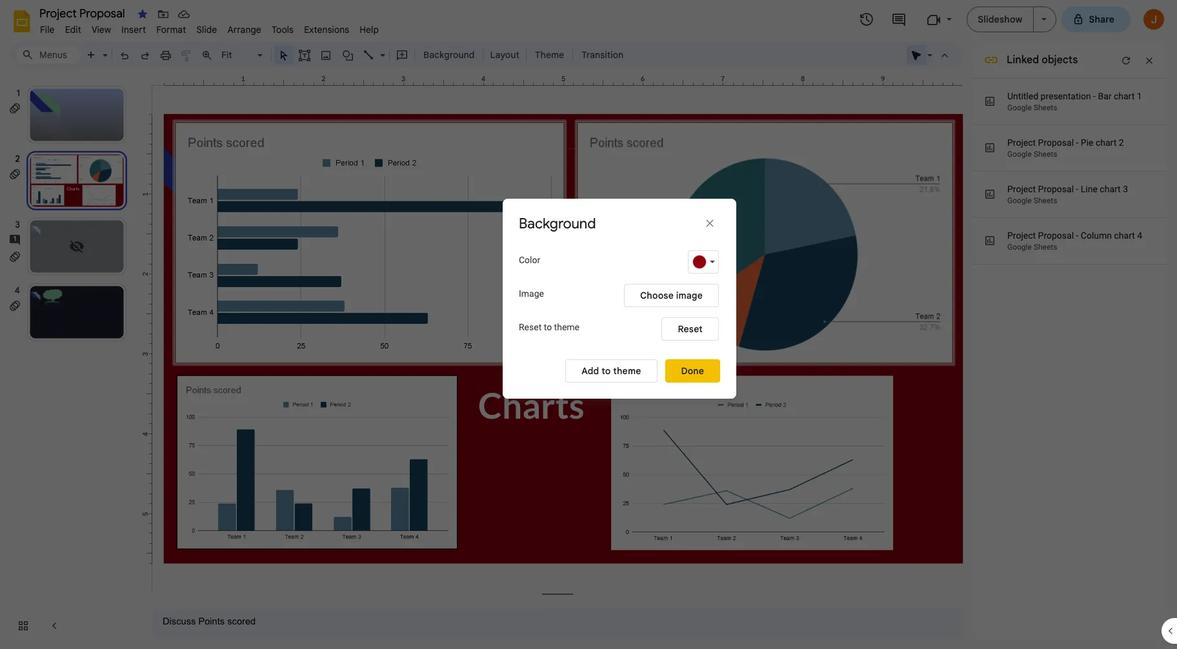 Task type: locate. For each thing, give the bounding box(es) containing it.
1 horizontal spatial background
[[519, 215, 596, 232]]

image
[[676, 290, 703, 301]]

1 vertical spatial background
[[519, 215, 596, 232]]

0 vertical spatial background
[[423, 49, 475, 61]]

background heading
[[519, 215, 648, 233]]

google down project proposal - line chart 3 "element"
[[1007, 196, 1032, 205]]

2 vertical spatial proposal
[[1038, 230, 1074, 241]]

done button
[[665, 359, 720, 383]]

reset button
[[662, 317, 719, 341]]

add to theme button
[[565, 359, 657, 383]]

theme button
[[529, 45, 570, 65]]

1 vertical spatial proposal
[[1038, 184, 1074, 194]]

chart left "4"
[[1114, 230, 1135, 241]]

project
[[1007, 137, 1036, 148], [1007, 184, 1036, 194], [1007, 230, 1036, 241]]

1 google from the top
[[1007, 103, 1032, 112]]

project proposal - pie chart 2 google sheets
[[1007, 137, 1124, 159]]

background button
[[418, 45, 480, 65]]

- for bar
[[1093, 91, 1096, 101]]

2 proposal from the top
[[1038, 184, 1074, 194]]

- left column
[[1076, 230, 1079, 241]]

proposal for column
[[1038, 230, 1074, 241]]

sheets down project proposal - pie chart 2 element
[[1034, 150, 1057, 159]]

proposal left pie
[[1038, 137, 1074, 148]]

theme
[[554, 322, 580, 332], [613, 365, 641, 377]]

- left line
[[1076, 184, 1079, 194]]

image
[[519, 288, 544, 299]]

chart inside project proposal - pie chart 2 google sheets
[[1096, 137, 1117, 148]]

sheets inside project proposal - pie chart 2 google sheets
[[1034, 150, 1057, 159]]

to
[[544, 322, 552, 332], [602, 365, 611, 377]]

1 horizontal spatial reset
[[678, 323, 703, 335]]

1 vertical spatial theme
[[613, 365, 641, 377]]

3 sheets from the top
[[1034, 196, 1057, 205]]

project inside project proposal - line chart 3 google sheets
[[1007, 184, 1036, 194]]

background
[[423, 49, 475, 61], [519, 215, 596, 232]]

chart left 2
[[1096, 137, 1117, 148]]

0 vertical spatial project
[[1007, 137, 1036, 148]]

3 proposal from the top
[[1038, 230, 1074, 241]]

theme
[[535, 49, 564, 61]]

to inside button
[[602, 365, 611, 377]]

- inside project proposal - column chart 4 google sheets
[[1076, 230, 1079, 241]]

sheets inside project proposal - column chart 4 google sheets
[[1034, 243, 1057, 252]]

google
[[1007, 103, 1032, 112], [1007, 150, 1032, 159], [1007, 196, 1032, 205], [1007, 243, 1032, 252]]

google for project proposal - line chart 3
[[1007, 196, 1032, 205]]

- inside untitled presentation - bar chart 1 google sheets
[[1093, 91, 1096, 101]]

3
[[1123, 184, 1128, 194]]

0 horizontal spatial background
[[423, 49, 475, 61]]

project for project proposal - column chart 4
[[1007, 230, 1036, 241]]

sheets down project proposal - column chart 4 element
[[1034, 243, 1057, 252]]

untitled presentation - bar chart 1 google sheets
[[1007, 91, 1142, 112]]

line
[[1081, 184, 1098, 194]]

chart left 1
[[1114, 91, 1135, 101]]

untitled
[[1007, 91, 1038, 101]]

presentation
[[1041, 91, 1091, 101]]

google for project proposal - column chart 4
[[1007, 243, 1032, 252]]

sheets for untitled presentation - bar chart 1
[[1034, 103, 1057, 112]]

project for project proposal - pie chart 2
[[1007, 137, 1036, 148]]

1 horizontal spatial theme
[[613, 365, 641, 377]]

proposal left column
[[1038, 230, 1074, 241]]

3 project from the top
[[1007, 230, 1036, 241]]

background inside heading
[[519, 215, 596, 232]]

project proposal - column chart 4 element
[[1007, 230, 1142, 241]]

google down untitled
[[1007, 103, 1032, 112]]

reset
[[519, 322, 542, 332], [678, 323, 703, 335]]

2 project from the top
[[1007, 184, 1036, 194]]

1 vertical spatial project
[[1007, 184, 1036, 194]]

proposal
[[1038, 137, 1074, 148], [1038, 184, 1074, 194], [1038, 230, 1074, 241]]

google down project proposal - pie chart 2 element
[[1007, 150, 1032, 159]]

google for untitled presentation - bar chart 1
[[1007, 103, 1032, 112]]

theme inside button
[[613, 365, 641, 377]]

chart for bar
[[1114, 91, 1135, 101]]

choose
[[640, 290, 674, 301]]

google inside project proposal - pie chart 2 google sheets
[[1007, 150, 1032, 159]]

proposal inside project proposal - column chart 4 google sheets
[[1038, 230, 1074, 241]]

- inside project proposal - pie chart 2 google sheets
[[1076, 137, 1079, 148]]

proposal left line
[[1038, 184, 1074, 194]]

to down image
[[544, 322, 552, 332]]

reset inside button
[[678, 323, 703, 335]]

chart left 3
[[1100, 184, 1121, 194]]

chart inside untitled presentation - bar chart 1 google sheets
[[1114, 91, 1135, 101]]

add
[[582, 365, 599, 377]]

project down project proposal - pie chart 2 google sheets
[[1007, 184, 1036, 194]]

- left bar
[[1093, 91, 1096, 101]]

main toolbar
[[80, 45, 630, 65]]

0 vertical spatial to
[[544, 322, 552, 332]]

proposal inside project proposal - pie chart 2 google sheets
[[1038, 137, 1074, 148]]

0 vertical spatial theme
[[554, 322, 580, 332]]

to for add
[[602, 365, 611, 377]]

- inside project proposal - line chart 3 google sheets
[[1076, 184, 1079, 194]]

2 sheets from the top
[[1034, 150, 1057, 159]]

google inside project proposal - column chart 4 google sheets
[[1007, 243, 1032, 252]]

3 google from the top
[[1007, 196, 1032, 205]]

google inside project proposal - line chart 3 google sheets
[[1007, 196, 1032, 205]]

chart for line
[[1100, 184, 1121, 194]]

project down project proposal - line chart 3 google sheets
[[1007, 230, 1036, 241]]

2 vertical spatial project
[[1007, 230, 1036, 241]]

menu bar inside menu bar banner
[[35, 17, 384, 38]]

sheets
[[1034, 103, 1057, 112], [1034, 150, 1057, 159], [1034, 196, 1057, 205], [1034, 243, 1057, 252]]

project inside project proposal - pie chart 2 google sheets
[[1007, 137, 1036, 148]]

chart inside project proposal - line chart 3 google sheets
[[1100, 184, 1121, 194]]

chart
[[1114, 91, 1135, 101], [1096, 137, 1117, 148], [1100, 184, 1121, 194], [1114, 230, 1135, 241]]

sheets inside untitled presentation - bar chart 1 google sheets
[[1034, 103, 1057, 112]]

project down untitled
[[1007, 137, 1036, 148]]

objects
[[1042, 54, 1078, 66]]

column
[[1081, 230, 1112, 241]]

1 vertical spatial to
[[602, 365, 611, 377]]

project inside project proposal - column chart 4 google sheets
[[1007, 230, 1036, 241]]

1 proposal from the top
[[1038, 137, 1074, 148]]

1 horizontal spatial to
[[602, 365, 611, 377]]

sheets down presentation
[[1034, 103, 1057, 112]]

4 sheets from the top
[[1034, 243, 1057, 252]]

choose image button
[[624, 284, 719, 307]]

proposal for pie
[[1038, 137, 1074, 148]]

project proposal - line chart 3 google sheets
[[1007, 184, 1128, 205]]

sheets for project proposal - line chart 3
[[1034, 196, 1057, 205]]

2 google from the top
[[1007, 150, 1032, 159]]

1 project from the top
[[1007, 137, 1036, 148]]

1 sheets from the top
[[1034, 103, 1057, 112]]

-
[[1093, 91, 1096, 101], [1076, 137, 1079, 148], [1076, 184, 1079, 194], [1076, 230, 1079, 241]]

0 horizontal spatial to
[[544, 322, 552, 332]]

4 google from the top
[[1007, 243, 1032, 252]]

menu bar
[[35, 17, 384, 38]]

0 horizontal spatial reset
[[519, 322, 542, 332]]

bar
[[1098, 91, 1112, 101]]

sheets down project proposal - line chart 3 "element"
[[1034, 196, 1057, 205]]

choose image
[[640, 290, 703, 301]]

chart inside project proposal - column chart 4 google sheets
[[1114, 230, 1135, 241]]

google inside untitled presentation - bar chart 1 google sheets
[[1007, 103, 1032, 112]]

sheets inside project proposal - line chart 3 google sheets
[[1034, 196, 1057, 205]]

0 horizontal spatial theme
[[554, 322, 580, 332]]

0 vertical spatial proposal
[[1038, 137, 1074, 148]]

navigation
[[0, 73, 142, 649]]

- left pie
[[1076, 137, 1079, 148]]

to right add
[[602, 365, 611, 377]]

proposal inside project proposal - line chart 3 google sheets
[[1038, 184, 1074, 194]]

google down project proposal - column chart 4 element
[[1007, 243, 1032, 252]]



Task type: describe. For each thing, give the bounding box(es) containing it.
sheets for project proposal - pie chart 2
[[1034, 150, 1057, 159]]

done
[[681, 365, 704, 377]]

sheets for project proposal - column chart 4
[[1034, 243, 1057, 252]]

transition
[[582, 49, 624, 61]]

background inside button
[[423, 49, 475, 61]]

background application
[[0, 0, 1177, 649]]

navigation inside the "background" application
[[0, 73, 142, 649]]

Star checkbox
[[134, 5, 152, 23]]

project proposal - line chart 3 element
[[1007, 184, 1128, 194]]

project for project proposal - line chart 3
[[1007, 184, 1036, 194]]

Rename text field
[[35, 5, 132, 21]]

transition button
[[576, 45, 629, 65]]

linked objects section
[[971, 0, 1167, 639]]

reset for reset to theme
[[519, 322, 542, 332]]

share. private to only me. image
[[1072, 13, 1084, 25]]

linked objects
[[1007, 54, 1078, 66]]

chart for pie
[[1096, 137, 1117, 148]]

pie
[[1081, 137, 1094, 148]]

background dialog
[[503, 199, 736, 399]]

project proposal - pie chart 2 element
[[1007, 137, 1124, 148]]

- for pie
[[1076, 137, 1079, 148]]

2
[[1119, 137, 1124, 148]]

chart for column
[[1114, 230, 1135, 241]]

Menus field
[[16, 46, 81, 64]]

reset for reset
[[678, 323, 703, 335]]

theme for reset to theme
[[554, 322, 580, 332]]

add to theme
[[582, 365, 641, 377]]

- for column
[[1076, 230, 1079, 241]]

proposal for line
[[1038, 184, 1074, 194]]

mode and view toolbar
[[906, 42, 955, 68]]

theme for add to theme
[[613, 365, 641, 377]]

4
[[1137, 230, 1142, 241]]

to for reset
[[544, 322, 552, 332]]

reset to theme
[[519, 322, 580, 332]]

- for line
[[1076, 184, 1079, 194]]

color
[[519, 255, 540, 265]]

project proposal - column chart 4 google sheets
[[1007, 230, 1142, 252]]

untitled presentation - bar chart 1 element
[[1007, 91, 1142, 101]]

1
[[1137, 91, 1142, 101]]

google for project proposal - pie chart 2
[[1007, 150, 1032, 159]]

menu bar banner
[[0, 0, 1177, 649]]

linked
[[1007, 54, 1039, 66]]



Task type: vqa. For each thing, say whether or not it's contained in the screenshot.
menus field on the left top of page
yes



